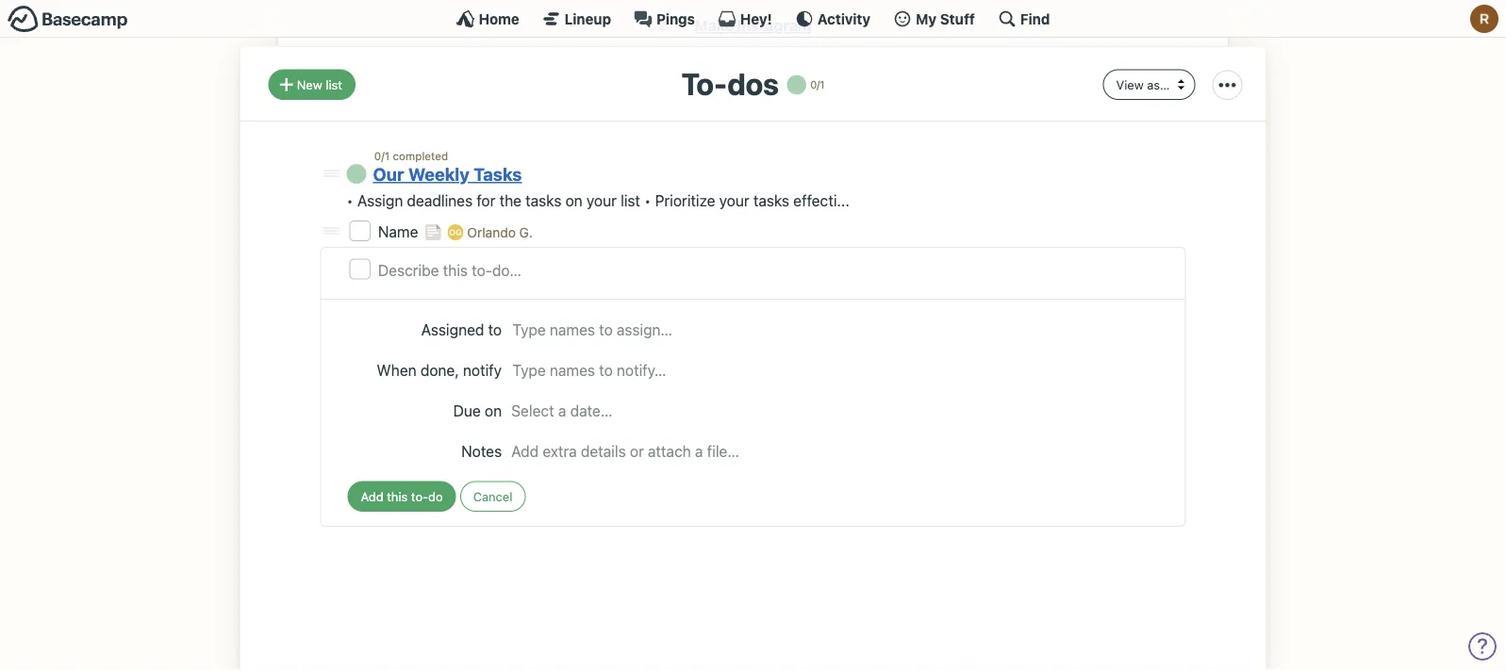 Task type: describe. For each thing, give the bounding box(es) containing it.
make
[[695, 17, 734, 35]]

view as… button
[[1103, 70, 1196, 100]]

orlando g.
[[467, 225, 533, 241]]

assigned
[[421, 321, 484, 339]]

due on
[[453, 403, 502, 421]]

g.
[[519, 225, 533, 241]]

2 • from the left
[[644, 192, 651, 210]]

done,
[[421, 362, 459, 380]]

name
[[378, 223, 422, 241]]

When done, notify text field
[[511, 358, 1159, 383]]

new
[[297, 78, 322, 92]]

my
[[916, 10, 937, 27]]

my stuff button
[[893, 9, 975, 28]]

to-dos
[[682, 66, 779, 102]]

notes
[[461, 443, 502, 461]]

name link
[[378, 223, 422, 241]]

Due on text field
[[511, 400, 1159, 423]]

0 vertical spatial on
[[566, 192, 583, 210]]

orlando
[[467, 225, 516, 241]]

lineup link
[[542, 9, 611, 28]]

assign
[[357, 192, 403, 210]]

due
[[453, 403, 481, 421]]

orlando gary image
[[448, 225, 464, 241]]

new list
[[297, 78, 342, 92]]

our
[[373, 165, 404, 185]]

0/1 completed
[[374, 149, 448, 163]]

pings
[[657, 10, 695, 27]]

0/1 for 0/1 completed
[[374, 149, 390, 163]]

notify
[[463, 362, 502, 380]]

cancel
[[473, 490, 513, 504]]

pings button
[[634, 9, 695, 28]]

the
[[500, 192, 522, 210]]

make instagram
[[695, 17, 812, 35]]

Assigned to text field
[[511, 317, 1159, 343]]

activity
[[818, 10, 871, 27]]

hey! button
[[718, 9, 772, 28]]

find
[[1021, 10, 1050, 27]]

completed
[[393, 149, 448, 163]]

1 • from the left
[[347, 192, 353, 210]]

to
[[488, 321, 502, 339]]



Task type: locate. For each thing, give the bounding box(es) containing it.
• left assign
[[347, 192, 353, 210]]

1 horizontal spatial list
[[621, 192, 641, 210]]

1 tasks from the left
[[526, 192, 562, 210]]

tasks
[[474, 165, 522, 185]]

main element
[[0, 0, 1507, 38]]

To-do name text field
[[378, 259, 1172, 283]]

0 horizontal spatial tasks
[[526, 192, 562, 210]]

1 vertical spatial list
[[621, 192, 641, 210]]

weekly
[[408, 165, 470, 185]]

• assign deadlines for the tasks on your list • prioritize your tasks effecti... link
[[347, 192, 850, 210]]

1 vertical spatial 0/1
[[374, 149, 390, 163]]

1 vertical spatial on
[[485, 403, 502, 421]]

instagram
[[737, 17, 812, 35]]

1 horizontal spatial 0/1
[[810, 79, 825, 91]]

list left the prioritize at the top left of page
[[621, 192, 641, 210]]

when
[[377, 362, 417, 380]]

for
[[477, 192, 496, 210]]

ruby image
[[1471, 5, 1499, 33]]

tasks
[[526, 192, 562, 210], [754, 192, 790, 210]]

orlando g. link
[[467, 225, 533, 241]]

0/1
[[810, 79, 825, 91], [374, 149, 390, 163]]

prioritize
[[655, 192, 716, 210]]

1 your from the left
[[587, 192, 617, 210]]

activity link
[[795, 9, 871, 28]]

switch accounts image
[[8, 5, 128, 34]]

our weekly tasks
[[373, 165, 522, 185]]

list right new
[[326, 78, 342, 92]]

as…
[[1147, 78, 1170, 92]]

0 vertical spatial list
[[326, 78, 342, 92]]

my stuff
[[916, 10, 975, 27]]

cancel button
[[460, 482, 526, 513]]

on
[[566, 192, 583, 210], [485, 403, 502, 421]]

0/1 for 0/1
[[810, 79, 825, 91]]

0/1 up the "our"
[[374, 149, 390, 163]]

0 vertical spatial 0/1
[[810, 79, 825, 91]]

deadlines
[[407, 192, 473, 210]]

on right the
[[566, 192, 583, 210]]

list
[[326, 78, 342, 92], [621, 192, 641, 210]]

find button
[[998, 9, 1050, 28]]

0/1 right 'dos'
[[810, 79, 825, 91]]

dos
[[728, 66, 779, 102]]

0 horizontal spatial 0/1
[[374, 149, 390, 163]]

0/1 completed link
[[374, 149, 448, 163]]

0 horizontal spatial list
[[326, 78, 342, 92]]

lineup
[[565, 10, 611, 27]]

assigned to
[[421, 321, 502, 339]]

effecti...
[[794, 192, 850, 210]]

our weekly tasks link
[[373, 165, 522, 185]]

1 horizontal spatial tasks
[[754, 192, 790, 210]]

•
[[347, 192, 353, 210], [644, 192, 651, 210]]

1 horizontal spatial your
[[719, 192, 750, 210]]

new list link
[[268, 70, 356, 100]]

0 horizontal spatial •
[[347, 192, 353, 210]]

2 tasks from the left
[[754, 192, 790, 210]]

when done, notify
[[377, 362, 502, 380]]

Notes text field
[[511, 441, 1159, 464]]

0 horizontal spatial on
[[485, 403, 502, 421]]

• left the prioritize at the top left of page
[[644, 192, 651, 210]]

home
[[479, 10, 520, 27]]

make instagram link
[[695, 17, 812, 35]]

your
[[587, 192, 617, 210], [719, 192, 750, 210]]

1 horizontal spatial on
[[566, 192, 583, 210]]

0 horizontal spatial your
[[587, 192, 617, 210]]

tasks right the
[[526, 192, 562, 210]]

stuff
[[940, 10, 975, 27]]

to-
[[682, 66, 728, 102]]

hey!
[[740, 10, 772, 27]]

• assign deadlines for the tasks on your list • prioritize your tasks effecti...
[[347, 192, 850, 210]]

your right the prioritize at the top left of page
[[719, 192, 750, 210]]

None submit
[[348, 482, 456, 513]]

2 your from the left
[[719, 192, 750, 210]]

view
[[1116, 78, 1144, 92]]

home link
[[456, 9, 520, 28]]

on right due
[[485, 403, 502, 421]]

tasks left the effecti...
[[754, 192, 790, 210]]

1 horizontal spatial •
[[644, 192, 651, 210]]

your left the prioritize at the top left of page
[[587, 192, 617, 210]]

view as…
[[1116, 78, 1170, 92]]



Task type: vqa. For each thing, say whether or not it's contained in the screenshot.
the right 'TYLER BLACK' icon
no



